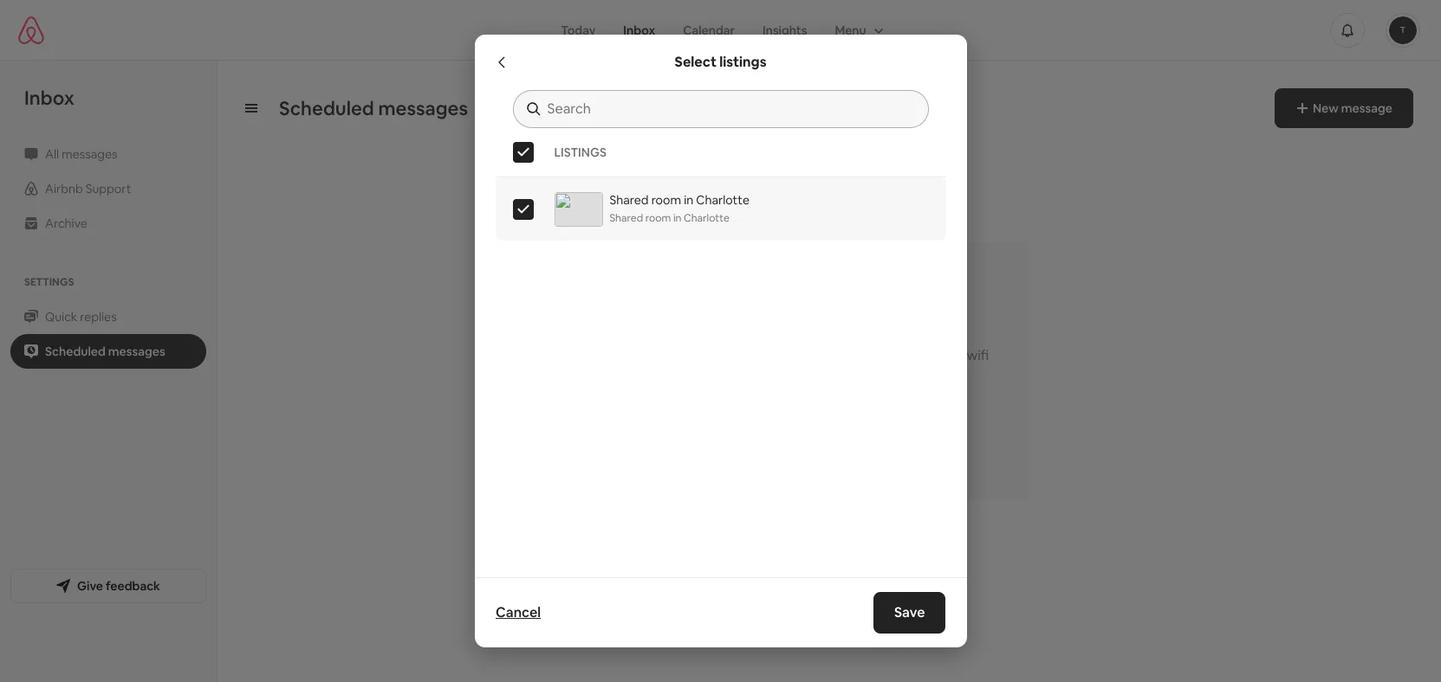 Task type: locate. For each thing, give the bounding box(es) containing it.
2 vertical spatial in
[[871, 347, 882, 365]]

1 vertical spatial scheduled
[[45, 344, 106, 360]]

calendar link
[[669, 13, 749, 46]]

scheduled
[[279, 96, 374, 120], [45, 344, 106, 360]]

0 vertical spatial charlotte
[[696, 192, 749, 208]]

inbox link
[[609, 13, 669, 46]]

1 horizontal spatial inbox
[[623, 22, 655, 38]]

in
[[684, 192, 693, 208], [673, 211, 682, 225], [871, 347, 882, 365]]

group
[[821, 13, 894, 46]]

Search text field
[[547, 101, 911, 118]]

automatically
[[657, 347, 745, 365]]

cancel button
[[487, 596, 549, 631]]

send
[[748, 347, 779, 365]]

insights link
[[749, 13, 821, 46]]

0 horizontal spatial inbox
[[24, 86, 74, 110]]

inbox
[[623, 22, 655, 38], [24, 86, 74, 110]]

2 shared from the top
[[610, 211, 643, 225]]

airbnb support
[[45, 181, 131, 197]]

save
[[894, 604, 925, 622]]

today link
[[547, 13, 609, 46]]

scheduled inside 'button'
[[45, 344, 106, 360]]

scheduled messages inside 'button'
[[45, 344, 165, 360]]

calendar
[[683, 22, 735, 38]]

2 horizontal spatial in
[[871, 347, 882, 365]]

quick replies button
[[10, 300, 206, 334]]

insights
[[763, 22, 807, 38]]

0 horizontal spatial scheduled
[[45, 344, 106, 360]]

messages for scheduled messages 'button' at the left
[[108, 344, 165, 360]]

0 vertical spatial scheduled messages
[[279, 96, 468, 120]]

select listings
[[675, 53, 766, 71]]

messages
[[378, 96, 468, 120], [62, 146, 117, 162], [108, 344, 165, 360]]

check-
[[828, 347, 871, 365]]

and
[[706, 364, 730, 383]]

room
[[651, 192, 681, 208], [645, 211, 671, 225]]

1 vertical spatial scheduled messages
[[45, 344, 165, 360]]

replies
[[80, 309, 117, 325]]

scheduled messages
[[279, 96, 468, 120], [45, 344, 165, 360]]

archive button
[[10, 206, 206, 241]]

inbox up all
[[24, 86, 74, 110]]

1 vertical spatial in
[[673, 211, 682, 225]]

inbox right today link
[[623, 22, 655, 38]]

shared
[[610, 192, 649, 208], [610, 211, 643, 225]]

2 vertical spatial messages
[[108, 344, 165, 360]]

1 vertical spatial shared
[[610, 211, 643, 225]]

cancel
[[495, 604, 540, 622]]

instructions,
[[885, 347, 964, 365]]

0 vertical spatial scheduled
[[279, 96, 374, 120]]

0 vertical spatial in
[[684, 192, 693, 208]]

0 horizontal spatial in
[[673, 211, 682, 225]]

today
[[561, 22, 596, 38]]

0 vertical spatial messages
[[378, 96, 468, 120]]

charlotte
[[696, 192, 749, 208], [684, 211, 729, 225]]

0 vertical spatial room
[[651, 192, 681, 208]]

0 horizontal spatial scheduled messages
[[45, 344, 165, 360]]

0 vertical spatial shared
[[610, 192, 649, 208]]

all
[[45, 146, 59, 162]]

1 horizontal spatial in
[[684, 192, 693, 208]]

select
[[675, 53, 717, 71]]

0 vertical spatial inbox
[[623, 22, 655, 38]]

settings
[[24, 276, 74, 289]]

1 vertical spatial messages
[[62, 146, 117, 162]]



Task type: vqa. For each thing, say whether or not it's contained in the screenshot.
GO
no



Task type: describe. For each thing, give the bounding box(es) containing it.
1 horizontal spatial scheduled messages
[[279, 96, 468, 120]]

listings
[[554, 145, 607, 160]]

airbnb support button
[[10, 172, 206, 206]]

save button
[[874, 593, 946, 634]]

details,
[[657, 364, 703, 383]]

shared room in charlotte shared room in charlotte
[[610, 192, 749, 225]]

wifi
[[967, 347, 989, 365]]

archive
[[45, 216, 87, 231]]

1 vertical spatial room
[[645, 211, 671, 225]]

quick replies
[[45, 309, 117, 325]]

all messages button
[[10, 137, 206, 172]]

scheduled messages button
[[10, 334, 206, 369]]

1 vertical spatial charlotte
[[684, 211, 729, 225]]

all messages
[[45, 146, 117, 162]]

quick
[[45, 309, 77, 325]]

messages for 'all messages' 'button'
[[62, 146, 117, 162]]

give feedback
[[77, 578, 160, 594]]

listings
[[719, 53, 766, 71]]

select listings dialog
[[474, 35, 967, 648]]

feedback
[[106, 578, 160, 594]]

support
[[86, 181, 131, 197]]

automatically send guests check-in instructions, wifi details, and more.
[[657, 347, 989, 383]]

airbnb
[[45, 181, 83, 197]]

give
[[77, 578, 103, 594]]

1 vertical spatial inbox
[[24, 86, 74, 110]]

give feedback button
[[10, 569, 206, 604]]

more.
[[733, 364, 770, 383]]

in inside automatically send guests check-in instructions, wifi details, and more.
[[871, 347, 882, 365]]

guests
[[782, 347, 825, 365]]

1 horizontal spatial scheduled
[[279, 96, 374, 120]]

1 shared from the top
[[610, 192, 649, 208]]



